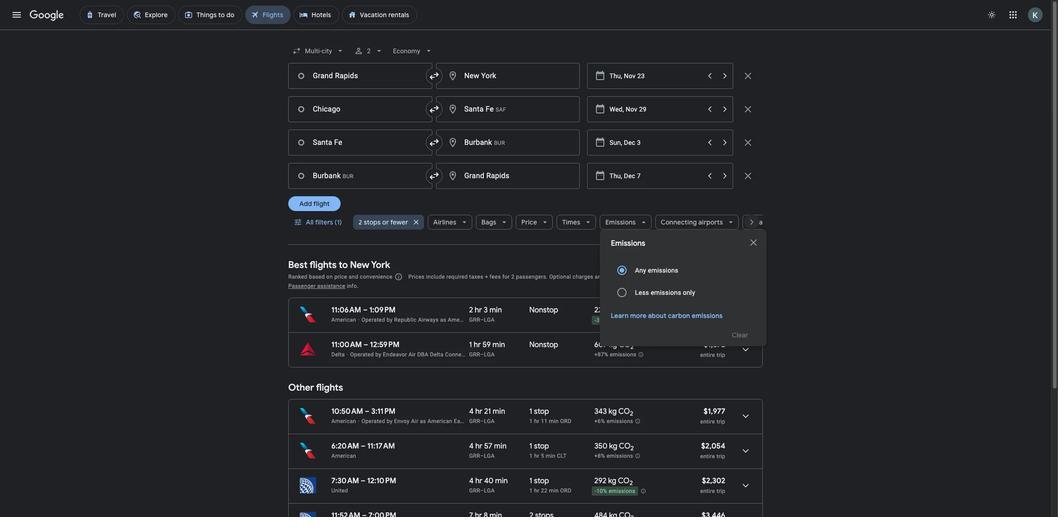 Task type: describe. For each thing, give the bounding box(es) containing it.
Arrival time: 11:17 AM. text field
[[367, 442, 395, 451]]

– inside 2 hr 3 min grr – lga
[[480, 317, 484, 324]]

ranked based on price and convenience
[[288, 274, 393, 280]]

+8% emissions
[[594, 453, 633, 460]]

ord for 292
[[560, 488, 572, 495]]

hr inside 2 hr 3 min grr – lga
[[475, 306, 482, 315]]

american right envoy
[[428, 419, 452, 425]]

and inside prices include required taxes + fees for 2 passengers. optional charges and bag fees may apply. passenger assistance
[[595, 274, 605, 280]]

2 inside 228 kg co 2
[[630, 309, 633, 317]]

4 for 4 hr 40 min
[[469, 477, 474, 486]]

hr inside 1 stop 1 hr 5 min clt
[[534, 453, 540, 460]]

2 stops flight. element
[[530, 512, 554, 518]]

607
[[594, 341, 607, 350]]

carbon
[[668, 312, 690, 320]]

on
[[326, 274, 333, 280]]

add flight
[[299, 200, 330, 208]]

next image
[[741, 211, 763, 234]]

apply.
[[642, 274, 658, 280]]

$2,054
[[701, 442, 725, 451]]

– left the 3:11 pm text field
[[365, 407, 370, 417]]

learn more about carbon emissions
[[611, 312, 723, 320]]

total duration 4 hr 57 min. element
[[469, 442, 530, 453]]

price
[[334, 274, 347, 280]]

charges
[[573, 274, 593, 280]]

remove flight from chicago to santa fe on wed, nov 29 image
[[743, 104, 754, 115]]

entire for $1,672
[[700, 352, 715, 359]]

connecting airports button
[[655, 211, 739, 234]]

2 inside 343 kg co 2
[[630, 410, 633, 418]]

-30% emissions
[[595, 318, 635, 324]]

bags
[[481, 218, 496, 227]]

trip for $1,977
[[717, 419, 725, 426]]

entire for $1,492
[[700, 318, 715, 324]]

min inside 4 hr 21 min grr – lga
[[493, 407, 505, 417]]

by for 12:59 pm
[[375, 352, 381, 358]]

– inside 4 hr 57 min grr – lga
[[480, 453, 484, 460]]

by for 1:09 pm
[[387, 317, 393, 324]]

lga for 57
[[484, 453, 495, 460]]

4 for 4 hr 57 min
[[469, 442, 474, 451]]

343 kg co 2
[[594, 407, 633, 418]]

main menu image
[[11, 9, 22, 20]]

to
[[339, 260, 348, 271]]

york
[[371, 260, 390, 271]]

american right airways on the bottom left of the page
[[448, 317, 473, 324]]

2 stops or fewer button
[[353, 211, 424, 234]]

or
[[382, 218, 389, 227]]

co for 228
[[618, 306, 630, 315]]

stops
[[364, 218, 381, 227]]

1 stop flight. element for 4 hr 21 min
[[530, 407, 549, 418]]

Departure time: 11:52 AM. text field
[[331, 512, 360, 518]]

departure text field for 'remove flight from santa fe to burbank on sun, dec 3' icon
[[610, 130, 702, 155]]

– left '12:59 pm'
[[364, 341, 368, 350]]

emissions down 228 kg co 2
[[609, 318, 635, 324]]

layover (1 of 1) is a 1 hr 11 min layover at o'hare international airport in chicago. element
[[530, 418, 590, 426]]

learn more about ranking image
[[394, 273, 403, 281]]

1977 US dollars text field
[[704, 407, 725, 417]]

emissions up 'less emissions only'
[[648, 267, 678, 274]]

ord for 343
[[560, 419, 572, 425]]

may
[[630, 274, 641, 280]]

kg for 343
[[609, 407, 617, 417]]

operated by republic airways as american eagle
[[362, 317, 489, 324]]

emissions option group
[[611, 260, 756, 304]]

operated by envoy air as american eagle
[[362, 419, 468, 425]]

1 left 5
[[530, 453, 533, 460]]

as for 4 hr 21 min
[[420, 419, 426, 425]]

2 inside prices include required taxes + fees for 2 passengers. optional charges and bag fees may apply. passenger assistance
[[511, 274, 515, 280]]

350 kg co 2
[[594, 442, 634, 453]]

dba
[[417, 352, 429, 358]]

11:17 am
[[367, 442, 395, 451]]

nonstop for 2 hr 3 min
[[530, 306, 558, 315]]

6:20 am – 11:17 am american
[[331, 442, 395, 460]]

flight details. leaves gerald r. ford international airport at 11:00 am on thursday, november 23 and arrives at laguardia airport at 12:59 pm on thursday, november 23. image
[[735, 339, 757, 361]]

emissions button
[[600, 211, 652, 234]]

flight details. leaves gerald r. ford international airport at 6:20 am on thursday, november 23 and arrives at laguardia airport at 11:17 am on thursday, november 23. image
[[735, 440, 757, 463]]

-10% emissions
[[595, 489, 635, 495]]

11:06 am
[[331, 306, 361, 315]]

passengers.
[[516, 274, 548, 280]]

2 button
[[351, 40, 388, 62]]

Departure time: 10:50 AM. text field
[[331, 407, 363, 417]]

about
[[648, 312, 667, 320]]

– left arrival time: 1:09 pm. text box in the bottom left of the page
[[363, 306, 368, 315]]

duration
[[748, 218, 775, 227]]

leaves gerald r. ford international airport at 7:30 am on thursday, november 23 and arrives at laguardia airport at 12:10 pm on thursday, november 23. element
[[331, 477, 396, 486]]

hr inside 1 stop 1 hr 11 min ord
[[534, 419, 540, 425]]

only
[[683, 289, 695, 297]]

2 delta from the left
[[430, 352, 444, 358]]

american down the departure time: 10:50 am. text field
[[331, 419, 356, 425]]

add flight button
[[288, 197, 341, 211]]

343
[[594, 407, 607, 417]]

trip for $1,672
[[717, 352, 725, 359]]

all filters (1)
[[306, 218, 342, 227]]

Arrival time: 1:09 PM. text field
[[369, 306, 396, 315]]

7:30 am
[[331, 477, 359, 486]]

price
[[521, 218, 537, 227]]

lga for 40
[[484, 488, 495, 495]]

2 hr 3 min grr – lga
[[469, 306, 502, 324]]

4 for 4 hr 21 min
[[469, 407, 474, 417]]

7:30 am – 12:10 pm united
[[331, 477, 396, 495]]

emissions right carbon
[[692, 312, 723, 320]]

bags button
[[476, 211, 512, 234]]

grr for 2 hr 3 min
[[469, 317, 480, 324]]

$2,302
[[702, 477, 725, 486]]

min inside 1 stop 1 hr 11 min ord
[[549, 419, 559, 425]]

connecting
[[661, 218, 697, 227]]

+87% emissions
[[594, 352, 637, 358]]

co for 343
[[618, 407, 630, 417]]

air for 3:11 pm
[[411, 419, 418, 425]]

air for 12:59 pm
[[409, 352, 416, 358]]

1 up layover (1 of 1) is a 1 hr 5 min layover at charlotte douglas international airport in charlotte. element on the bottom of the page
[[530, 442, 532, 451]]

1 left 22
[[530, 488, 533, 495]]

607 kg co 2
[[594, 341, 634, 351]]

stop for 4 hr 57 min
[[534, 442, 549, 451]]

(1)
[[335, 218, 342, 227]]

other flights
[[288, 382, 343, 394]]

min inside 2 hr 3 min grr – lga
[[490, 306, 502, 315]]

1 stop 1 hr 11 min ord
[[530, 407, 572, 425]]

american inside "6:20 am – 11:17 am american"
[[331, 453, 356, 460]]

Departure time: 6:20 AM. text field
[[331, 442, 359, 451]]

less
[[635, 289, 649, 297]]

kg for 228
[[608, 306, 616, 315]]

as for 2 hr 3 min
[[440, 317, 446, 324]]

operated by endeavor air dba delta connection
[[350, 352, 475, 358]]

flights for best
[[310, 260, 337, 271]]

leaves gerald r. ford international airport at 11:06 am on thursday, november 23 and arrives at laguardia airport at 1:09 pm on thursday, november 23. element
[[331, 306, 396, 315]]

operated for 12:59 pm
[[350, 352, 374, 358]]

endeavor
[[383, 352, 407, 358]]

Arrival time: 12:59 PM. text field
[[370, 341, 400, 350]]

departure text field for the remove flight from grand rapids to new york on thu, nov 23 icon
[[610, 64, 702, 89]]

any emissions
[[635, 267, 678, 274]]

hr inside 1 hr 59 min grr – lga
[[474, 341, 481, 350]]

grr for 4 hr 40 min
[[469, 488, 480, 495]]

flight
[[313, 200, 330, 208]]

– inside 4 hr 21 min grr – lga
[[480, 419, 484, 425]]

trip for $2,302
[[717, 489, 725, 495]]

21
[[484, 407, 491, 417]]

2 inside the 607 kg co 2
[[630, 344, 634, 351]]

1 and from the left
[[349, 274, 358, 280]]

2054 US dollars text field
[[701, 442, 725, 451]]

add
[[299, 200, 312, 208]]

based
[[309, 274, 325, 280]]

include
[[426, 274, 445, 280]]

57
[[484, 442, 492, 451]]

$1,492
[[703, 306, 725, 315]]

1 up "layover (1 of 1) is a 1 hr 22 min layover at o'hare international airport in chicago." element
[[530, 477, 532, 486]]

for
[[502, 274, 510, 280]]

by for 3:11 pm
[[387, 419, 393, 425]]

+6%
[[594, 419, 605, 425]]

emissions down the 607 kg co 2
[[610, 352, 637, 358]]

total duration 4 hr 21 min. element
[[469, 407, 530, 418]]

hr inside 4 hr 21 min grr – lga
[[475, 407, 482, 417]]

connecting airports
[[661, 218, 723, 227]]

departure text field for "remove flight from chicago to santa fe on wed, nov 29" "icon"
[[610, 97, 702, 122]]

+6% emissions
[[594, 419, 633, 425]]

airports
[[699, 218, 723, 227]]

entire for $2,302
[[700, 489, 715, 495]]

optional
[[549, 274, 571, 280]]

2 fees from the left
[[617, 274, 629, 280]]

trip for $1,492
[[717, 318, 725, 324]]

3:11 pm
[[371, 407, 396, 417]]

4 hr 40 min grr – lga
[[469, 477, 508, 495]]

best
[[288, 260, 308, 271]]

292
[[594, 477, 606, 486]]

hr inside 1 stop 1 hr 22 min ord
[[534, 488, 540, 495]]

+87%
[[594, 352, 608, 358]]

layover (1 of 1) is a 1 hr 5 min layover at charlotte douglas international airport in charlotte. element
[[530, 453, 590, 460]]

4 hr 57 min grr – lga
[[469, 442, 507, 460]]

min inside 1 stop 1 hr 22 min ord
[[549, 488, 559, 495]]

stop for 4 hr 40 min
[[534, 477, 549, 486]]

11:06 am – 1:09 pm
[[331, 306, 396, 315]]

more
[[630, 312, 647, 320]]

40
[[484, 477, 494, 486]]

+8%
[[594, 453, 605, 460]]

min inside 4 hr 57 min grr – lga
[[494, 442, 507, 451]]

3446 US dollars text field
[[702, 512, 725, 518]]

2 inside 350 kg co 2
[[631, 445, 634, 453]]



Task type: vqa. For each thing, say whether or not it's contained in the screenshot.
12:59 PM Text Field
yes



Task type: locate. For each thing, give the bounding box(es) containing it.
2 lga from the top
[[484, 352, 495, 358]]

grr down total duration 1 hr 59 min. element
[[469, 352, 480, 358]]

and right price
[[349, 274, 358, 280]]

remove flight from santa fe to burbank on sun, dec 3 image
[[743, 137, 754, 148]]

4 lga from the top
[[484, 453, 495, 460]]

1672 US dollars text field
[[704, 341, 725, 350]]

– inside 7:30 am – 12:10 pm united
[[361, 477, 365, 486]]

0 vertical spatial operated
[[362, 317, 385, 324]]

emissions
[[648, 267, 678, 274], [651, 289, 681, 297], [692, 312, 723, 320], [609, 318, 635, 324], [610, 352, 637, 358], [607, 419, 633, 425], [607, 453, 633, 460], [609, 489, 635, 495]]

kg for 292
[[608, 477, 616, 486]]

1 up 'layover (1 of 1) is a 1 hr 11 min layover at o'hare international airport in chicago.' element
[[530, 407, 532, 417]]

1 vertical spatial eagle
[[454, 419, 468, 425]]

228 kg co 2
[[594, 306, 633, 317]]

convenience
[[360, 274, 393, 280]]

0 vertical spatial ord
[[560, 419, 572, 425]]

learn more about carbon emissions link
[[611, 312, 723, 320]]

by down 'arrival time: 12:59 pm.' text field
[[375, 352, 381, 358]]

co up +6% emissions
[[618, 407, 630, 417]]

0 vertical spatial swap origin and destination. image
[[429, 70, 440, 82]]

air right envoy
[[411, 419, 418, 425]]

kg inside 228 kg co 2
[[608, 306, 616, 315]]

1 vertical spatial nonstop
[[530, 341, 558, 350]]

filters
[[315, 218, 333, 227]]

1 vertical spatial as
[[420, 419, 426, 425]]

total duration 4 hr 40 min. element
[[469, 477, 530, 488]]

trip down $1,977 text box
[[717, 419, 725, 426]]

grr down total duration 4 hr 40 min. element
[[469, 488, 480, 495]]

entire for $1,977
[[700, 419, 715, 426]]

min right 21
[[493, 407, 505, 417]]

entire inside the $2,302 entire trip
[[700, 489, 715, 495]]

1 swap origin and destination. image from the top
[[429, 70, 440, 82]]

1 grr from the top
[[469, 317, 480, 324]]

fees right +
[[490, 274, 501, 280]]

leaves gerald r. ford international airport at 6:20 am on thursday, november 23 and arrives at laguardia airport at 11:17 am on thursday, november 23. element
[[331, 442, 395, 451]]

as right envoy
[[420, 419, 426, 425]]

lga down "40" on the left bottom
[[484, 488, 495, 495]]

entire inside $2,054 entire trip
[[700, 454, 715, 460]]

emissions down 343 kg co 2 on the bottom
[[607, 419, 633, 425]]

4 left "40" on the left bottom
[[469, 477, 474, 486]]

2 ord from the top
[[560, 488, 572, 495]]

kg inside 350 kg co 2
[[609, 442, 617, 451]]

0 vertical spatial stop
[[534, 407, 549, 417]]

4 trip from the top
[[717, 454, 725, 460]]

2 stop from the top
[[534, 442, 549, 451]]

learn
[[611, 312, 629, 320]]

flights right the other
[[316, 382, 343, 394]]

1:09 pm
[[369, 306, 396, 315]]

0 horizontal spatial delta
[[331, 352, 345, 358]]

59
[[483, 341, 491, 350]]

1 up connection
[[469, 341, 472, 350]]

by
[[387, 317, 393, 324], [375, 352, 381, 358], [387, 419, 393, 425]]

ord right 11 in the right of the page
[[560, 419, 572, 425]]

0 horizontal spatial fees
[[490, 274, 501, 280]]

1 lga from the top
[[484, 317, 495, 324]]

2 vertical spatial operated
[[362, 419, 385, 425]]

as right airways on the bottom left of the page
[[440, 317, 446, 324]]

0 vertical spatial 4
[[469, 407, 474, 417]]

times
[[562, 218, 580, 227]]

2 inside 2 stops or fewer popup button
[[359, 218, 362, 227]]

- for 228
[[595, 318, 597, 324]]

hr left 3
[[475, 306, 482, 315]]

5 lga from the top
[[484, 488, 495, 495]]

0 vertical spatial nonstop flight. element
[[530, 306, 558, 317]]

fees right bag
[[617, 274, 629, 280]]

emissions down the 'apply.'
[[651, 289, 681, 297]]

and
[[349, 274, 358, 280], [595, 274, 605, 280]]

$1,977
[[704, 407, 725, 417]]

10:50 am – 3:11 pm
[[331, 407, 396, 417]]

3 4 from the top
[[469, 477, 474, 486]]

kg up the +87% emissions
[[609, 341, 617, 350]]

trip inside the $2,302 entire trip
[[717, 489, 725, 495]]

entire down the $1,672 text box
[[700, 352, 715, 359]]

co inside 292 kg co 2
[[618, 477, 630, 486]]

1 inside 1 hr 59 min grr – lga
[[469, 341, 472, 350]]

lga down 59
[[484, 352, 495, 358]]

co for 607
[[619, 341, 630, 350]]

min inside 4 hr 40 min grr – lga
[[495, 477, 508, 486]]

0 horizontal spatial as
[[420, 419, 426, 425]]

grr inside 2 hr 3 min grr – lga
[[469, 317, 480, 324]]

trip down $1,492
[[717, 318, 725, 324]]

total duration 1 hr 59 min. element
[[469, 341, 530, 351]]

nonstop
[[530, 306, 558, 315], [530, 341, 558, 350]]

1 delta from the left
[[331, 352, 345, 358]]

eagle left 4 hr 21 min grr – lga
[[454, 419, 468, 425]]

total duration 2 hr 3 min. element
[[469, 306, 530, 317]]

0 vertical spatial emissions
[[606, 218, 636, 227]]

entire inside $1,492 entire trip
[[700, 318, 715, 324]]

1 horizontal spatial fees
[[617, 274, 629, 280]]

change appearance image
[[981, 4, 1003, 26]]

passenger assistance button
[[288, 283, 345, 290]]

2 inside 2 hr 3 min grr – lga
[[469, 306, 473, 315]]

2 vertical spatial 4
[[469, 477, 474, 486]]

4 left 21
[[469, 407, 474, 417]]

1 horizontal spatial eagle
[[474, 317, 489, 324]]

kg for 607
[[609, 341, 617, 350]]

1 nonstop flight. element from the top
[[530, 306, 558, 317]]

eagle for 4
[[454, 419, 468, 425]]

1 swap origin and destination. image from the top
[[429, 137, 440, 148]]

2 swap origin and destination. image from the top
[[429, 104, 440, 115]]

trip down $2,054
[[717, 454, 725, 460]]

1 vertical spatial departure text field
[[610, 97, 702, 122]]

3 departure text field from the top
[[610, 130, 702, 155]]

grr for 4 hr 21 min
[[469, 419, 480, 425]]

0 vertical spatial departure text field
[[610, 64, 702, 89]]

eagle for 2
[[474, 317, 489, 324]]

entire down $2,054
[[700, 454, 715, 460]]

1 stop 1 hr 22 min ord
[[530, 477, 572, 495]]

kg up +6% emissions
[[609, 407, 617, 417]]

4 left the 57
[[469, 442, 474, 451]]

operated down the 'leaves gerald r. ford international airport at 10:50 am on thursday, november 23 and arrives at laguardia airport at 3:11 pm on thursday, november 23.' element
[[362, 419, 385, 425]]

ord inside 1 stop 1 hr 22 min ord
[[560, 488, 572, 495]]

0 vertical spatial swap origin and destination. image
[[429, 137, 440, 148]]

hr left 22
[[534, 488, 540, 495]]

292 kg co 2
[[594, 477, 633, 488]]

1 nonstop from the top
[[530, 306, 558, 315]]

lga for 59
[[484, 352, 495, 358]]

Departure time: 11:00 AM. text field
[[331, 341, 362, 350]]

grr inside 4 hr 57 min grr – lga
[[469, 453, 480, 460]]

required
[[446, 274, 468, 280]]

layover (1 of 1) is a 1 hr 22 min layover at o'hare international airport in chicago. element
[[530, 488, 590, 495]]

min right 11 in the right of the page
[[549, 419, 559, 425]]

hr left 21
[[475, 407, 482, 417]]

united
[[331, 488, 348, 495]]

times button
[[557, 211, 596, 234]]

flights for other
[[316, 382, 343, 394]]

co inside 228 kg co 2
[[618, 306, 630, 315]]

4 inside 4 hr 40 min grr – lga
[[469, 477, 474, 486]]

0 horizontal spatial and
[[349, 274, 358, 280]]

trip inside $2,054 entire trip
[[717, 454, 725, 460]]

as
[[440, 317, 446, 324], [420, 419, 426, 425]]

1 fees from the left
[[490, 274, 501, 280]]

228
[[594, 306, 606, 315]]

1 4 from the top
[[469, 407, 474, 417]]

entire down $1,492
[[700, 318, 715, 324]]

2 nonstop from the top
[[530, 341, 558, 350]]

operated for 3:11 pm
[[362, 419, 385, 425]]

None search field
[[288, 40, 791, 347]]

flights
[[310, 260, 337, 271], [316, 382, 343, 394]]

co inside the 607 kg co 2
[[619, 341, 630, 350]]

6:20 am
[[331, 442, 359, 451]]

5
[[541, 453, 544, 460]]

co
[[618, 306, 630, 315], [619, 341, 630, 350], [618, 407, 630, 417], [619, 442, 631, 451], [618, 477, 630, 486]]

entire inside $1,977 entire trip
[[700, 419, 715, 426]]

2 trip from the top
[[717, 352, 725, 359]]

- down the 292
[[595, 489, 597, 495]]

2 entire from the top
[[700, 352, 715, 359]]

3 entire from the top
[[700, 419, 715, 426]]

co for 292
[[618, 477, 630, 486]]

co inside 343 kg co 2
[[618, 407, 630, 417]]

american down 11:06 am
[[331, 317, 356, 324]]

1 vertical spatial operated
[[350, 352, 374, 358]]

lga down 3
[[484, 317, 495, 324]]

30%
[[597, 318, 607, 324]]

lga for 3
[[484, 317, 495, 324]]

2 4 from the top
[[469, 442, 474, 451]]

4 grr from the top
[[469, 453, 480, 460]]

Arrival time: 7:00 PM. text field
[[369, 512, 396, 518]]

1 vertical spatial 1 stop flight. element
[[530, 442, 549, 453]]

eagle down 3
[[474, 317, 489, 324]]

bag
[[606, 274, 616, 280]]

entire down $1,977 text box
[[700, 419, 715, 426]]

operated for 1:09 pm
[[362, 317, 385, 324]]

swap origin and destination. image for the remove flight from grand rapids to new york on thu, nov 23 icon
[[429, 70, 440, 82]]

– right 6:20 am
[[361, 442, 366, 451]]

air
[[409, 352, 416, 358], [411, 419, 418, 425]]

hr left the 57
[[475, 442, 482, 451]]

0 vertical spatial air
[[409, 352, 416, 358]]

0 vertical spatial -
[[595, 318, 597, 324]]

2 inside "2" popup button
[[367, 47, 371, 55]]

kg inside 292 kg co 2
[[608, 477, 616, 486]]

lga down 21
[[484, 419, 495, 425]]

1 stop 1 hr 5 min clt
[[530, 442, 567, 460]]

5 entire from the top
[[700, 489, 715, 495]]

stop for 4 hr 21 min
[[534, 407, 549, 417]]

kg up +8% emissions in the bottom right of the page
[[609, 442, 617, 451]]

-
[[595, 318, 597, 324], [595, 489, 597, 495]]

co for 350
[[619, 442, 631, 451]]

22
[[541, 488, 548, 495]]

2 swap origin and destination. image from the top
[[429, 171, 440, 182]]

$1,492 entire trip
[[700, 306, 725, 324]]

– right 7:30 am
[[361, 477, 365, 486]]

trip down $2,302
[[717, 489, 725, 495]]

entire
[[700, 318, 715, 324], [700, 352, 715, 359], [700, 419, 715, 426], [700, 454, 715, 460], [700, 489, 715, 495]]

grr for 1 hr 59 min
[[469, 352, 480, 358]]

1 vertical spatial 4
[[469, 442, 474, 451]]

leaves gerald r. ford international airport at 11:52 am on thursday, november 23 and arrives at laguardia airport at 7:00 pm on thursday, november 23. element
[[331, 512, 396, 518]]

hr inside 4 hr 57 min grr – lga
[[475, 442, 482, 451]]

11:00 am
[[331, 341, 362, 350]]

1 ord from the top
[[560, 419, 572, 425]]

2 1 stop flight. element from the top
[[530, 442, 549, 453]]

nonstop flight. element for 1 hr 59 min
[[530, 341, 558, 351]]

prices
[[408, 274, 425, 280]]

1 horizontal spatial as
[[440, 317, 446, 324]]

1 stop flight. element for 4 hr 57 min
[[530, 442, 549, 453]]

– down total duration 4 hr 40 min. element
[[480, 488, 484, 495]]

– down total duration 4 hr 21 min. element
[[480, 419, 484, 425]]

hr left 59
[[474, 341, 481, 350]]

min right 3
[[490, 306, 502, 315]]

trip for $2,054
[[717, 454, 725, 460]]

1492 US dollars text field
[[703, 306, 725, 315]]

min right 59
[[493, 341, 505, 350]]

flight details. leaves gerald r. ford international airport at 10:50 am on thursday, november 23 and arrives at laguardia airport at 3:11 pm on thursday, november 23. image
[[735, 406, 757, 428]]

1 left 11 in the right of the page
[[530, 419, 533, 425]]

eagle
[[474, 317, 489, 324], [454, 419, 468, 425]]

- for 292
[[595, 489, 597, 495]]

1 stop flight. element up 22
[[530, 477, 549, 488]]

1 vertical spatial by
[[375, 352, 381, 358]]

envoy
[[394, 419, 410, 425]]

4 hr 21 min grr – lga
[[469, 407, 505, 425]]

Arrival time: 3:11 PM. text field
[[371, 407, 396, 417]]

2 departure text field from the top
[[610, 97, 702, 122]]

$2,302 entire trip
[[700, 477, 725, 495]]

new
[[350, 260, 369, 271]]

nonstop for 1 hr 59 min
[[530, 341, 558, 350]]

co up the '-10% emissions'
[[618, 477, 630, 486]]

– down 59
[[480, 352, 484, 358]]

3 trip from the top
[[717, 419, 725, 426]]

kg up the '-10% emissions'
[[608, 477, 616, 486]]

remove flight from burbank to grand rapids on thu, dec 7 image
[[743, 171, 754, 182]]

min right 22
[[549, 488, 559, 495]]

ranked
[[288, 274, 308, 280]]

5 grr from the top
[[469, 488, 480, 495]]

4 inside 4 hr 21 min grr – lga
[[469, 407, 474, 417]]

11
[[541, 419, 548, 425]]

bag fees button
[[606, 274, 629, 280]]

trip inside $1,672 entire trip
[[717, 352, 725, 359]]

Departure time: 7:30 AM. text field
[[331, 477, 359, 486]]

1 1 stop flight. element from the top
[[530, 407, 549, 418]]

hr left 5
[[534, 453, 540, 460]]

1 vertical spatial swap origin and destination. image
[[429, 104, 440, 115]]

min right "40" on the left bottom
[[495, 477, 508, 486]]

Departure text field
[[610, 164, 702, 189]]

3 1 stop flight. element from the top
[[530, 477, 549, 488]]

2 - from the top
[[595, 489, 597, 495]]

co up -30% emissions
[[618, 306, 630, 315]]

stop inside 1 stop 1 hr 5 min clt
[[534, 442, 549, 451]]

2 vertical spatial 1 stop flight. element
[[530, 477, 549, 488]]

kg
[[608, 306, 616, 315], [609, 341, 617, 350], [609, 407, 617, 417], [609, 442, 617, 451], [608, 477, 616, 486]]

swap origin and destination. image for departure text field for 'remove flight from santa fe to burbank on sun, dec 3' icon
[[429, 137, 440, 148]]

1 vertical spatial nonstop flight. element
[[530, 341, 558, 351]]

prices include required taxes + fees for 2 passengers. optional charges and bag fees may apply. passenger assistance
[[288, 274, 658, 290]]

1 stop flight. element for 4 hr 40 min
[[530, 477, 549, 488]]

co inside 350 kg co 2
[[619, 442, 631, 451]]

stop up 22
[[534, 477, 549, 486]]

close dialog image
[[748, 237, 759, 248]]

min right 5
[[546, 453, 556, 460]]

2 inside 292 kg co 2
[[630, 480, 633, 488]]

1 stop flight. element
[[530, 407, 549, 418], [530, 442, 549, 453], [530, 477, 549, 488]]

fees
[[490, 274, 501, 280], [617, 274, 629, 280]]

nonstop flight. element for 2 hr 3 min
[[530, 306, 558, 317]]

2 vertical spatial stop
[[534, 477, 549, 486]]

3 lga from the top
[[484, 419, 495, 425]]

swap origin and destination. image
[[429, 70, 440, 82], [429, 104, 440, 115]]

kg inside 343 kg co 2
[[609, 407, 617, 417]]

grr for 4 hr 57 min
[[469, 453, 480, 460]]

– inside "6:20 am – 11:17 am american"
[[361, 442, 366, 451]]

swap origin and destination. image
[[429, 137, 440, 148], [429, 171, 440, 182]]

hr
[[475, 306, 482, 315], [474, 341, 481, 350], [475, 407, 482, 417], [534, 419, 540, 425], [475, 442, 482, 451], [534, 453, 540, 460], [475, 477, 482, 486], [534, 488, 540, 495]]

min inside 1 stop 1 hr 5 min clt
[[546, 453, 556, 460]]

1 trip from the top
[[717, 318, 725, 324]]

operated down arrival time: 1:09 pm. text box in the bottom left of the page
[[362, 317, 385, 324]]

stop up 11 in the right of the page
[[534, 407, 549, 417]]

4 inside 4 hr 57 min grr – lga
[[469, 442, 474, 451]]

lga down the 57
[[484, 453, 495, 460]]

1 departure text field from the top
[[610, 64, 702, 89]]

1 vertical spatial air
[[411, 419, 418, 425]]

main content
[[288, 253, 763, 518]]

airways
[[418, 317, 439, 324]]

grr inside 1 hr 59 min grr – lga
[[469, 352, 480, 358]]

0 vertical spatial 1 stop flight. element
[[530, 407, 549, 418]]

0 vertical spatial by
[[387, 317, 393, 324]]

emissions down 292 kg co 2
[[609, 489, 635, 495]]

grr down total duration 4 hr 57 min. element
[[469, 453, 480, 460]]

– inside 4 hr 40 min grr – lga
[[480, 488, 484, 495]]

lga inside 4 hr 57 min grr – lga
[[484, 453, 495, 460]]

None field
[[288, 43, 349, 59], [390, 43, 437, 59], [288, 43, 349, 59], [390, 43, 437, 59]]

2 grr from the top
[[469, 352, 480, 358]]

2 vertical spatial departure text field
[[610, 130, 702, 155]]

Departure text field
[[610, 64, 702, 89], [610, 97, 702, 122], [610, 130, 702, 155]]

1 vertical spatial ord
[[560, 488, 572, 495]]

kg inside the 607 kg co 2
[[609, 341, 617, 350]]

2 stops or fewer
[[359, 218, 408, 227]]

lga inside 2 hr 3 min grr – lga
[[484, 317, 495, 324]]

None text field
[[288, 96, 432, 122], [436, 163, 580, 189], [288, 96, 432, 122], [436, 163, 580, 189]]

1 vertical spatial emissions
[[611, 239, 645, 248]]

1 vertical spatial stop
[[534, 442, 549, 451]]

total duration 7 hr 8 min. element
[[469, 512, 530, 518]]

other
[[288, 382, 314, 394]]

lga inside 1 hr 59 min grr – lga
[[484, 352, 495, 358]]

entire inside $1,672 entire trip
[[700, 352, 715, 359]]

1 vertical spatial -
[[595, 489, 597, 495]]

lga inside 4 hr 21 min grr – lga
[[484, 419, 495, 425]]

grr inside 4 hr 40 min grr – lga
[[469, 488, 480, 495]]

2302 US dollars text field
[[702, 477, 725, 486]]

0 horizontal spatial eagle
[[454, 419, 468, 425]]

min inside 1 hr 59 min grr – lga
[[493, 341, 505, 350]]

emissions down 350 kg co 2
[[607, 453, 633, 460]]

and left bag
[[595, 274, 605, 280]]

entire down $2,302
[[700, 489, 715, 495]]

leaves gerald r. ford international airport at 10:50 am on thursday, november 23 and arrives at laguardia airport at 3:11 pm on thursday, november 23. element
[[331, 407, 396, 417]]

nonstop flight. element
[[530, 306, 558, 317], [530, 341, 558, 351]]

trip inside $1,492 entire trip
[[717, 318, 725, 324]]

0 vertical spatial eagle
[[474, 317, 489, 324]]

1 hr 59 min grr – lga
[[469, 341, 505, 358]]

- down 228
[[595, 318, 597, 324]]

– inside 1 hr 59 min grr – lga
[[480, 352, 484, 358]]

airlines
[[433, 218, 456, 227]]

$2,054 entire trip
[[700, 442, 725, 460]]

flight details. leaves gerald r. ford international airport at 7:30 am on thursday, november 23 and arrives at laguardia airport at 12:10 pm on thursday, november 23. image
[[735, 475, 757, 497]]

5 trip from the top
[[717, 489, 725, 495]]

lga inside 4 hr 40 min grr – lga
[[484, 488, 495, 495]]

hr left "40" on the left bottom
[[475, 477, 482, 486]]

lga for 21
[[484, 419, 495, 425]]

by down 3:11 pm
[[387, 419, 393, 425]]

1 horizontal spatial delta
[[430, 352, 444, 358]]

min right the 57
[[494, 442, 507, 451]]

–
[[363, 306, 368, 315], [480, 317, 484, 324], [364, 341, 368, 350], [480, 352, 484, 358], [365, 407, 370, 417], [480, 419, 484, 425], [361, 442, 366, 451], [480, 453, 484, 460], [361, 477, 365, 486], [480, 488, 484, 495]]

1 entire from the top
[[700, 318, 715, 324]]

trip inside $1,977 entire trip
[[717, 419, 725, 426]]

+
[[485, 274, 488, 280]]

2 and from the left
[[595, 274, 605, 280]]

Departure time: 11:06 AM. text field
[[331, 306, 361, 315]]

leaves gerald r. ford international airport at 11:00 am on thursday, november 23 and arrives at laguardia airport at 12:59 pm on thursday, november 23. element
[[331, 341, 400, 350]]

2 vertical spatial by
[[387, 419, 393, 425]]

emissions inside popup button
[[606, 218, 636, 227]]

3 stop from the top
[[534, 477, 549, 486]]

1 horizontal spatial and
[[595, 274, 605, 280]]

less emissions only
[[635, 289, 695, 297]]

swap origin and destination. image for "remove flight from chicago to santa fe on wed, nov 29" "icon"
[[429, 104, 440, 115]]

none search field containing emissions
[[288, 40, 791, 347]]

0 vertical spatial as
[[440, 317, 446, 324]]

2 nonstop flight. element from the top
[[530, 341, 558, 351]]

stop up 5
[[534, 442, 549, 451]]

entire for $2,054
[[700, 454, 715, 460]]

flights up based
[[310, 260, 337, 271]]

1 vertical spatial swap origin and destination. image
[[429, 171, 440, 182]]

– down 3
[[480, 317, 484, 324]]

air left dba
[[409, 352, 416, 358]]

american
[[331, 317, 356, 324], [448, 317, 473, 324], [331, 419, 356, 425], [428, 419, 452, 425], [331, 453, 356, 460]]

12:59 pm
[[370, 341, 400, 350]]

hr left 11 in the right of the page
[[534, 419, 540, 425]]

4 entire from the top
[[700, 454, 715, 460]]

1 vertical spatial flights
[[316, 382, 343, 394]]

$1,977 entire trip
[[700, 407, 725, 426]]

None text field
[[288, 63, 432, 89], [436, 63, 580, 89], [436, 96, 580, 122], [288, 130, 432, 156], [436, 130, 580, 156], [288, 163, 432, 189], [288, 63, 432, 89], [436, 63, 580, 89], [436, 96, 580, 122], [288, 130, 432, 156], [436, 130, 580, 156], [288, 163, 432, 189]]

stop inside 1 stop 1 hr 22 min ord
[[534, 477, 549, 486]]

emissions down emissions popup button
[[611, 239, 645, 248]]

11:00 am – 12:59 pm
[[331, 341, 400, 350]]

delta
[[331, 352, 345, 358], [430, 352, 444, 358]]

swap origin and destination. image for departure text box
[[429, 171, 440, 182]]

kg for 350
[[609, 442, 617, 451]]

12:10 pm
[[367, 477, 396, 486]]

remove flight from grand rapids to new york on thu, nov 23 image
[[743, 70, 754, 82]]

grr inside 4 hr 21 min grr – lga
[[469, 419, 480, 425]]

main content containing best flights to new york
[[288, 253, 763, 518]]

3 grr from the top
[[469, 419, 480, 425]]

by down 1:09 pm
[[387, 317, 393, 324]]

duration button
[[743, 215, 791, 230]]

0 vertical spatial nonstop
[[530, 306, 558, 315]]

ord right 22
[[560, 488, 572, 495]]

ord inside 1 stop 1 hr 11 min ord
[[560, 419, 572, 425]]

emissions right times popup button
[[606, 218, 636, 227]]

stop inside 1 stop 1 hr 11 min ord
[[534, 407, 549, 417]]

1 stop flight. element up 5
[[530, 442, 549, 453]]

min
[[490, 306, 502, 315], [493, 341, 505, 350], [493, 407, 505, 417], [549, 419, 559, 425], [494, 442, 507, 451], [546, 453, 556, 460], [495, 477, 508, 486], [549, 488, 559, 495]]

1 stop from the top
[[534, 407, 549, 417]]

0 vertical spatial flights
[[310, 260, 337, 271]]

co up +8% emissions in the bottom right of the page
[[619, 442, 631, 451]]

price button
[[516, 211, 553, 234]]

kg up -30% emissions
[[608, 306, 616, 315]]

operated down leaves gerald r. ford international airport at 11:00 am on thursday, november 23 and arrives at laguardia airport at 12:59 pm on thursday, november 23. element
[[350, 352, 374, 358]]

2
[[367, 47, 371, 55], [359, 218, 362, 227], [511, 274, 515, 280], [469, 306, 473, 315], [630, 309, 633, 317], [630, 344, 634, 351], [630, 410, 633, 418], [631, 445, 634, 453], [630, 480, 633, 488]]

hr inside 4 hr 40 min grr – lga
[[475, 477, 482, 486]]

1 - from the top
[[595, 318, 597, 324]]

taxes
[[469, 274, 483, 280]]

any
[[635, 267, 646, 274]]

Arrival time: 12:10 PM. text field
[[367, 477, 396, 486]]

loading results progress bar
[[0, 30, 1051, 32]]



